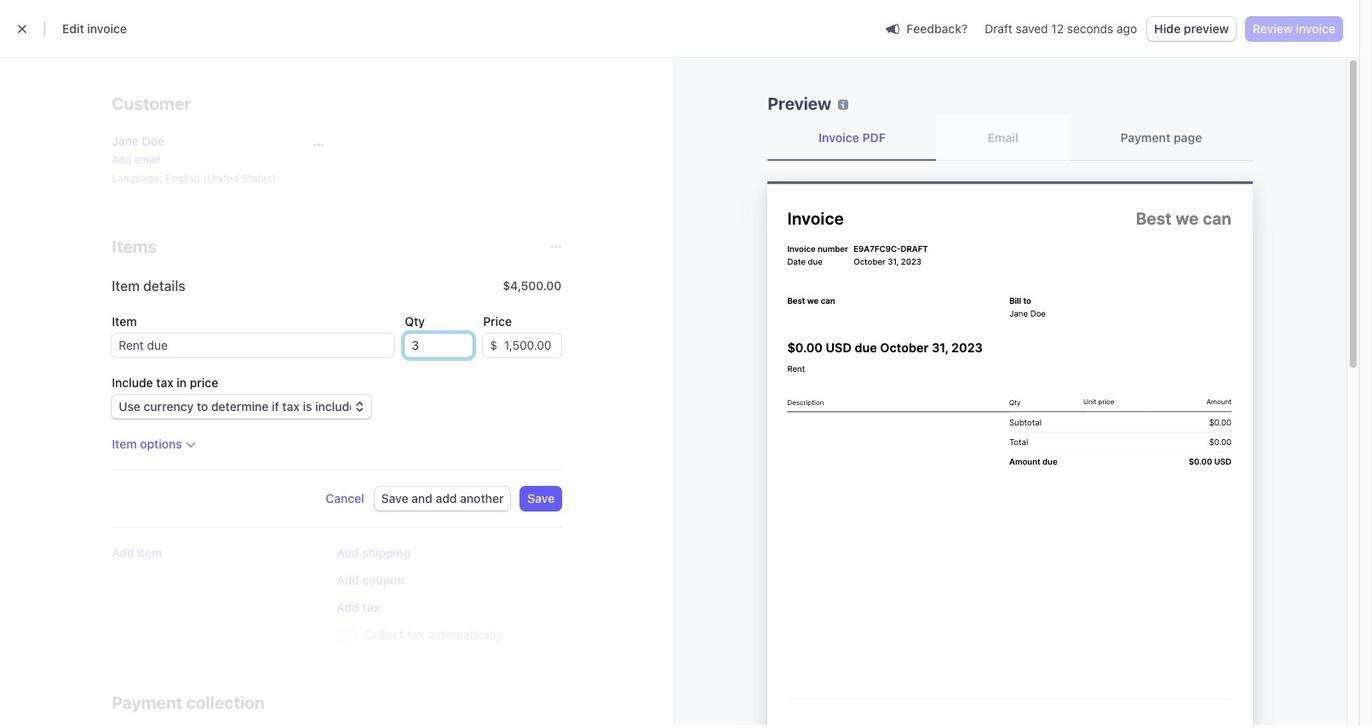 Task type: describe. For each thing, give the bounding box(es) containing it.
hide
[[1155, 21, 1181, 36]]

collect
[[364, 628, 404, 642]]

collect tax automatically
[[364, 628, 503, 642]]

preview
[[768, 94, 832, 113]]

invoice
[[819, 130, 860, 145]]

doe
[[142, 134, 164, 148]]

tax for collect
[[407, 628, 424, 642]]

automatically
[[427, 628, 503, 642]]

collection
[[186, 694, 265, 713]]

seconds
[[1067, 21, 1114, 36]]

hide preview button
[[1148, 17, 1236, 41]]

invoice for edit invoice
[[87, 21, 127, 36]]

email
[[134, 153, 161, 166]]

feedback? button
[[880, 17, 975, 40]]

customer
[[112, 94, 191, 113]]

email tab
[[937, 116, 1070, 160]]

another
[[460, 492, 504, 506]]

add for add tax
[[337, 601, 359, 615]]

price
[[190, 376, 218, 390]]

language:
[[112, 172, 162, 185]]

price
[[483, 314, 512, 329]]

item
[[137, 546, 162, 561]]

add for add item
[[112, 546, 134, 561]]

item options
[[112, 437, 182, 452]]

add coupon
[[337, 573, 405, 588]]

add
[[436, 492, 457, 506]]

add for add shipping
[[337, 546, 359, 561]]

add shipping button
[[337, 545, 411, 562]]

(united
[[203, 172, 239, 185]]

feedback?
[[907, 21, 968, 35]]

jane doe add email language: english (united states)
[[112, 134, 276, 185]]

qty
[[405, 314, 425, 329]]

edit invoice
[[62, 21, 127, 36]]

hide preview
[[1155, 21, 1229, 36]]

save and add another
[[381, 492, 504, 506]]

draft
[[985, 21, 1013, 36]]

english
[[166, 172, 200, 185]]

payment page
[[1121, 130, 1203, 145]]

states)
[[242, 172, 276, 185]]

shipping
[[362, 546, 411, 561]]

in
[[177, 376, 187, 390]]

add for add coupon
[[337, 573, 359, 588]]

item options button
[[112, 436, 196, 453]]

save for save
[[528, 492, 555, 506]]

save for save and add another
[[381, 492, 409, 506]]

add inside jane doe add email language: english (united states)
[[112, 153, 131, 166]]

payment collection
[[112, 694, 265, 713]]



Task type: locate. For each thing, give the bounding box(es) containing it.
save inside button
[[528, 492, 555, 506]]

payment for payment collection
[[112, 694, 183, 713]]

1 horizontal spatial payment
[[1121, 130, 1171, 145]]

options
[[140, 437, 182, 452]]

add email button
[[112, 153, 161, 167]]

details
[[143, 279, 185, 294]]

0 horizontal spatial save
[[381, 492, 409, 506]]

payment left the page
[[1121, 130, 1171, 145]]

0 vertical spatial payment
[[1121, 130, 1171, 145]]

email
[[988, 130, 1019, 145]]

page
[[1174, 130, 1203, 145]]

item inside button
[[112, 437, 137, 452]]

$
[[490, 338, 498, 353]]

1 vertical spatial payment
[[112, 694, 183, 713]]

tax down the add coupon button
[[362, 601, 380, 615]]

2 vertical spatial item
[[112, 437, 137, 452]]

add coupon button
[[337, 573, 405, 590]]

add item button
[[112, 545, 162, 562]]

item left "options"
[[112, 437, 137, 452]]

tax inside button
[[362, 601, 380, 615]]

1 vertical spatial item
[[112, 314, 137, 329]]

None text field
[[112, 334, 395, 358]]

payment left the collection
[[112, 694, 183, 713]]

item for item details
[[112, 279, 140, 294]]

3 item from the top
[[112, 437, 137, 452]]

add
[[112, 153, 131, 166], [112, 546, 134, 561], [337, 546, 359, 561], [337, 573, 359, 588], [337, 601, 359, 615]]

and
[[412, 492, 433, 506]]

item details
[[112, 279, 185, 294]]

include
[[112, 376, 153, 390]]

include tax in price
[[112, 376, 218, 390]]

draft saved 12 seconds ago
[[985, 21, 1138, 36]]

2 vertical spatial tax
[[407, 628, 424, 642]]

save
[[381, 492, 409, 506], [528, 492, 555, 506]]

jane
[[112, 134, 139, 148]]

invoice
[[87, 21, 127, 36], [1296, 21, 1336, 36]]

$4,500.00
[[503, 279, 562, 293]]

0 horizontal spatial invoice
[[87, 21, 127, 36]]

1 invoice from the left
[[87, 21, 127, 36]]

invoice pdf
[[819, 130, 886, 145]]

review
[[1253, 21, 1293, 36]]

review invoice
[[1253, 21, 1336, 36]]

1 save from the left
[[381, 492, 409, 506]]

2 invoice from the left
[[1296, 21, 1336, 36]]

$ button
[[483, 334, 498, 358]]

add down the add coupon button
[[337, 601, 359, 615]]

payment
[[1121, 130, 1171, 145], [112, 694, 183, 713]]

save right another
[[528, 492, 555, 506]]

tax left in
[[156, 376, 174, 390]]

invoice inside button
[[1296, 21, 1336, 36]]

payment for payment page
[[1121, 130, 1171, 145]]

add up add coupon
[[337, 546, 359, 561]]

saved
[[1016, 21, 1049, 36]]

save and add another button
[[375, 487, 511, 511]]

save left and
[[381, 492, 409, 506]]

tab list containing invoice pdf
[[768, 116, 1254, 161]]

tax
[[156, 376, 174, 390], [362, 601, 380, 615], [407, 628, 424, 642]]

save inside 'button'
[[381, 492, 409, 506]]

0 vertical spatial tax
[[156, 376, 174, 390]]

cancel button
[[326, 491, 364, 508]]

item for item options
[[112, 437, 137, 452]]

add left item at left bottom
[[112, 546, 134, 561]]

0 horizontal spatial tax
[[156, 376, 174, 390]]

add down jane
[[112, 153, 131, 166]]

add inside button
[[337, 573, 359, 588]]

add tax
[[337, 601, 380, 615]]

pdf
[[863, 130, 886, 145]]

item
[[112, 279, 140, 294], [112, 314, 137, 329], [112, 437, 137, 452]]

None text field
[[405, 334, 473, 358]]

items
[[112, 237, 157, 256]]

svg image
[[314, 140, 324, 150]]

add item
[[112, 546, 162, 561]]

item down item details
[[112, 314, 137, 329]]

tax for include
[[156, 376, 174, 390]]

0 vertical spatial item
[[112, 279, 140, 294]]

coupon
[[362, 573, 405, 588]]

preview
[[1184, 21, 1229, 36]]

review invoice button
[[1246, 17, 1343, 41]]

invoice right review
[[1296, 21, 1336, 36]]

ago
[[1117, 21, 1138, 36]]

edit
[[62, 21, 84, 36]]

1 horizontal spatial invoice
[[1296, 21, 1336, 36]]

add up add tax
[[337, 573, 359, 588]]

tax right collect
[[407, 628, 424, 642]]

save button
[[521, 487, 562, 511]]

tab list
[[768, 116, 1254, 161]]

0 horizontal spatial payment
[[112, 694, 183, 713]]

$0.00 text field
[[498, 334, 562, 358]]

2 horizontal spatial tax
[[407, 628, 424, 642]]

invoice right edit
[[87, 21, 127, 36]]

2 item from the top
[[112, 314, 137, 329]]

tax for add
[[362, 601, 380, 615]]

2 save from the left
[[528, 492, 555, 506]]

add shipping
[[337, 546, 411, 561]]

1 horizontal spatial tax
[[362, 601, 380, 615]]

1 item from the top
[[112, 279, 140, 294]]

item for item
[[112, 314, 137, 329]]

cancel
[[326, 492, 364, 506]]

invoice for review invoice
[[1296, 21, 1336, 36]]

add tax button
[[337, 600, 380, 617]]

1 vertical spatial tax
[[362, 601, 380, 615]]

12
[[1052, 21, 1064, 36]]

item left details
[[112, 279, 140, 294]]

1 horizontal spatial save
[[528, 492, 555, 506]]



Task type: vqa. For each thing, say whether or not it's contained in the screenshot.
seconds
yes



